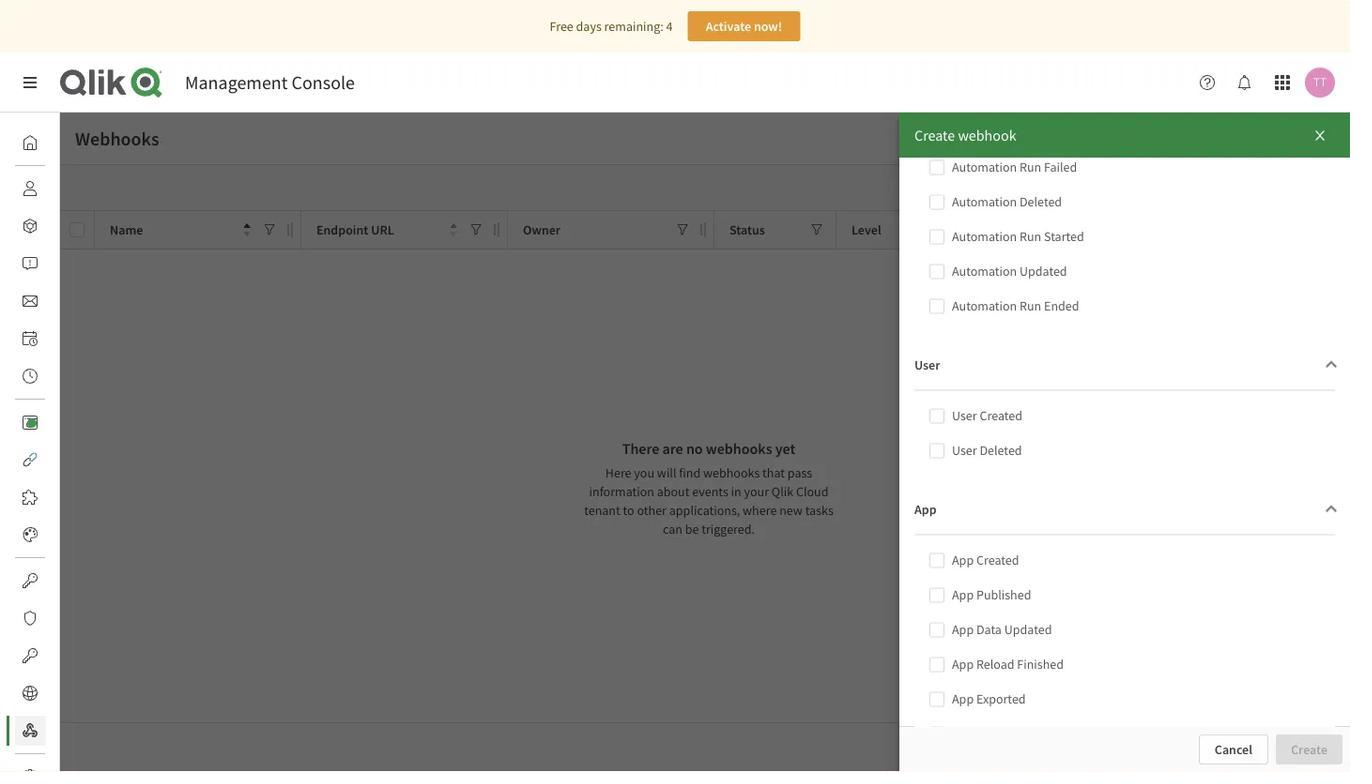 Task type: locate. For each thing, give the bounding box(es) containing it.
spaces link
[[15, 211, 99, 241]]

1 vertical spatial webhooks
[[703, 465, 760, 482]]

deleted down user created
[[980, 443, 1022, 460]]

deleted for user deleted
[[980, 443, 1022, 460]]

created up published
[[977, 553, 1020, 570]]

4 automation from the top
[[952, 263, 1017, 280]]

updated up the 'finished'
[[1005, 622, 1052, 639]]

deleted
[[1020, 194, 1062, 211], [980, 443, 1022, 460], [977, 726, 1019, 743]]

app for app deleted
[[952, 726, 974, 743]]

run for ended
[[1020, 298, 1042, 315]]

3 run from the top
[[1020, 298, 1042, 315]]

2 vertical spatial run
[[1020, 298, 1042, 315]]

automation run ended
[[952, 298, 1080, 315]]

1 vertical spatial run
[[1020, 229, 1042, 246]]

app for app created
[[952, 553, 974, 570]]

0 vertical spatial user
[[915, 357, 941, 374]]

user deleted
[[952, 443, 1022, 460]]

automation for automation run ended
[[952, 298, 1017, 315]]

automation for automation updated
[[952, 263, 1017, 280]]

cancel
[[1215, 742, 1253, 759]]

finished
[[1017, 657, 1064, 674]]

content image
[[23, 415, 38, 430]]

published
[[977, 587, 1032, 604]]

content security policy image
[[23, 611, 38, 626]]

days
[[576, 18, 602, 35]]

0 vertical spatial deleted
[[1020, 194, 1062, 211]]

2 0 from the left
[[1215, 738, 1222, 757]]

1 horizontal spatial 0
[[1215, 738, 1222, 757]]

deleted up by
[[1020, 194, 1062, 211]]

automation for automation deleted
[[952, 194, 1017, 211]]

url
[[371, 221, 394, 238]]

1 vertical spatial created
[[980, 408, 1023, 425]]

webhooks
[[706, 440, 773, 458], [703, 465, 760, 482]]

new
[[780, 502, 803, 519]]

2 vertical spatial deleted
[[977, 726, 1019, 743]]

run left the ended
[[1020, 298, 1042, 315]]

schedules image
[[23, 332, 38, 347]]

deleted for app deleted
[[977, 726, 1019, 743]]

0 vertical spatial updated
[[1020, 263, 1068, 280]]

automation updated
[[952, 263, 1068, 280]]

1 run from the top
[[1020, 159, 1042, 176]]

started
[[1044, 229, 1085, 246]]

events image
[[23, 369, 38, 384]]

tasks
[[806, 502, 834, 519]]

alerts
[[60, 255, 92, 272]]

automation down automation updated on the top right of the page
[[952, 298, 1017, 315]]

run for failed
[[1020, 159, 1042, 176]]

console
[[292, 71, 355, 94]]

app for app exported
[[952, 692, 974, 709]]

there
[[622, 440, 660, 458]]

0 horizontal spatial 0
[[1189, 738, 1196, 757]]

create
[[915, 126, 955, 145]]

5 automation from the top
[[952, 298, 1017, 315]]

endpoint
[[317, 221, 369, 238]]

1 vertical spatial deleted
[[980, 443, 1022, 460]]

1 automation from the top
[[952, 159, 1017, 176]]

name
[[110, 221, 143, 238]]

automation
[[952, 159, 1017, 176], [952, 194, 1017, 211], [952, 229, 1017, 246], [952, 263, 1017, 280], [952, 298, 1017, 315]]

0 vertical spatial run
[[1020, 159, 1042, 176]]

user
[[915, 357, 941, 374], [952, 408, 977, 425], [952, 443, 977, 460]]

webhooks
[[75, 127, 159, 151]]

generic links image
[[23, 453, 38, 468]]

1 vertical spatial updated
[[1005, 622, 1052, 639]]

automation down "automation deleted"
[[952, 229, 1017, 246]]

automation down created by
[[952, 263, 1017, 280]]

updated
[[1020, 263, 1068, 280], [1005, 622, 1052, 639]]

where
[[743, 502, 777, 519]]

webhooks up that
[[706, 440, 773, 458]]

alerts image
[[23, 256, 38, 271]]

2 vertical spatial user
[[952, 443, 977, 460]]

be
[[685, 521, 699, 538]]

webhooks up in at the right of the page
[[703, 465, 760, 482]]

automation up created by
[[952, 194, 1017, 211]]

run left failed
[[1020, 159, 1042, 176]]

app inside dropdown button
[[915, 501, 937, 518]]

2 run from the top
[[1020, 229, 1042, 246]]

2 automation from the top
[[952, 194, 1017, 211]]

find
[[679, 465, 701, 482]]

app for app
[[915, 501, 937, 518]]

1 vertical spatial user
[[952, 408, 977, 425]]

api keys image
[[23, 574, 38, 589]]

created
[[974, 221, 1018, 238], [980, 408, 1023, 425], [977, 553, 1020, 570]]

web
[[60, 686, 84, 703]]

activate now!
[[706, 18, 783, 35]]

navigation pane element
[[0, 120, 104, 773]]

automation deleted
[[952, 194, 1062, 211]]

management
[[185, 71, 288, 94]]

ended
[[1044, 298, 1080, 315]]

free days remaining: 4
[[550, 18, 673, 35]]

user inside dropdown button
[[915, 357, 941, 374]]

themes image
[[23, 528, 38, 543]]

0
[[1189, 738, 1196, 757], [1215, 738, 1222, 757]]

will
[[657, 465, 677, 482]]

of
[[1199, 738, 1212, 757]]

0 left of on the right bottom of the page
[[1189, 738, 1196, 757]]

name button
[[110, 217, 251, 243]]

2 vertical spatial created
[[977, 553, 1020, 570]]

reload
[[977, 657, 1015, 674]]

run left 'started'
[[1020, 229, 1042, 246]]

created up user deleted
[[980, 408, 1023, 425]]

owner
[[523, 221, 561, 238]]

now!
[[754, 18, 783, 35]]

automation down webhook
[[952, 159, 1017, 176]]

themes link
[[15, 520, 104, 550]]

updated up the ended
[[1020, 263, 1068, 280]]

app button
[[915, 484, 1347, 536]]

created down "automation deleted"
[[974, 221, 1018, 238]]

management console
[[185, 71, 355, 94]]

0 right of on the right bottom of the page
[[1215, 738, 1222, 757]]

run
[[1020, 159, 1042, 176], [1020, 229, 1042, 246], [1020, 298, 1042, 315]]

terry turtle image
[[1305, 68, 1336, 98]]

deleted down exported
[[977, 726, 1019, 743]]

3 automation from the top
[[952, 229, 1017, 246]]

app
[[915, 501, 937, 518], [952, 553, 974, 570], [952, 587, 974, 604], [952, 622, 974, 639], [952, 657, 974, 674], [952, 692, 974, 709], [952, 726, 974, 743]]

applications,
[[669, 502, 740, 519]]



Task type: vqa. For each thing, say whether or not it's contained in the screenshot.
the reloading
no



Task type: describe. For each thing, give the bounding box(es) containing it.
cancel button
[[1199, 735, 1269, 765]]

you
[[634, 465, 655, 482]]

oauth
[[60, 648, 95, 665]]

4
[[666, 18, 673, 35]]

app reload finished
[[952, 657, 1064, 674]]

alerts link
[[15, 249, 92, 279]]

0-0 of 0
[[1177, 738, 1222, 757]]

app published
[[952, 587, 1032, 604]]

extensions image
[[23, 490, 38, 505]]

level
[[852, 221, 882, 238]]

your
[[744, 484, 769, 501]]

endpoint url button
[[317, 217, 457, 243]]

to
[[623, 502, 635, 519]]

create webhook
[[915, 126, 1017, 145]]

automation for automation run failed
[[952, 159, 1017, 176]]

here
[[606, 465, 632, 482]]

cloud
[[796, 484, 829, 501]]

data
[[977, 622, 1002, 639]]

content
[[60, 414, 104, 431]]

activate now! link
[[688, 11, 801, 41]]

yet
[[776, 440, 796, 458]]

user for user deleted
[[952, 443, 977, 460]]

events
[[60, 368, 97, 385]]

spaces
[[60, 218, 99, 235]]

home image
[[23, 135, 38, 150]]

subscriptions image
[[23, 294, 38, 309]]

remaining:
[[604, 18, 664, 35]]

deleted for automation deleted
[[1020, 194, 1062, 211]]

triggered.
[[702, 521, 755, 538]]

events link
[[15, 362, 97, 392]]

created by
[[974, 221, 1034, 238]]

user button
[[915, 339, 1347, 392]]

webhook
[[958, 126, 1017, 145]]

app for app data updated
[[952, 622, 974, 639]]

app exported
[[952, 692, 1026, 709]]

qlik
[[772, 484, 794, 501]]

spaces image
[[23, 219, 38, 234]]

user for user created
[[952, 408, 977, 425]]

webhooks image
[[23, 724, 38, 739]]

other
[[637, 502, 667, 519]]

automation for automation run started
[[952, 229, 1017, 246]]

0 vertical spatial webhooks
[[706, 440, 773, 458]]

status
[[730, 221, 765, 238]]

pass
[[788, 465, 813, 482]]

endpoint url
[[317, 221, 394, 238]]

0-
[[1177, 738, 1189, 757]]

open sidebar menu image
[[23, 75, 38, 90]]

oauth link
[[15, 641, 95, 672]]

app for app reload finished
[[952, 657, 974, 674]]

automation run started
[[952, 229, 1085, 246]]

no
[[686, 440, 703, 458]]

tenant
[[584, 502, 621, 519]]

events
[[692, 484, 729, 501]]

free
[[550, 18, 574, 35]]

content link
[[15, 408, 104, 438]]

created for user
[[980, 408, 1023, 425]]

failed
[[1044, 159, 1077, 176]]

themes
[[60, 527, 104, 544]]

oauth image
[[23, 649, 38, 664]]

by
[[1021, 221, 1034, 238]]

users image
[[23, 181, 38, 196]]

created for app
[[977, 553, 1020, 570]]

management console element
[[185, 71, 355, 94]]

1 0 from the left
[[1189, 738, 1196, 757]]

new connector image
[[27, 419, 37, 428]]

exported
[[977, 692, 1026, 709]]

home link
[[15, 128, 93, 158]]

are
[[663, 440, 683, 458]]

app created
[[952, 553, 1020, 570]]

0 vertical spatial created
[[974, 221, 1018, 238]]

that
[[763, 465, 785, 482]]

user for user
[[915, 357, 941, 374]]

information
[[589, 484, 655, 501]]

about
[[657, 484, 690, 501]]

in
[[731, 484, 742, 501]]

can
[[663, 521, 683, 538]]

activate
[[706, 18, 751, 35]]

user created
[[952, 408, 1023, 425]]

web link
[[15, 679, 84, 709]]

home
[[60, 134, 93, 151]]

app for app published
[[952, 587, 974, 604]]

app data updated
[[952, 622, 1052, 639]]

there are no webhooks yet here you will find webhooks that pass information about events in your qlik cloud tenant to other applications, where new tasks can be triggered.
[[584, 440, 834, 538]]

app deleted
[[952, 726, 1019, 743]]

automation run failed
[[952, 159, 1077, 176]]

run for started
[[1020, 229, 1042, 246]]



